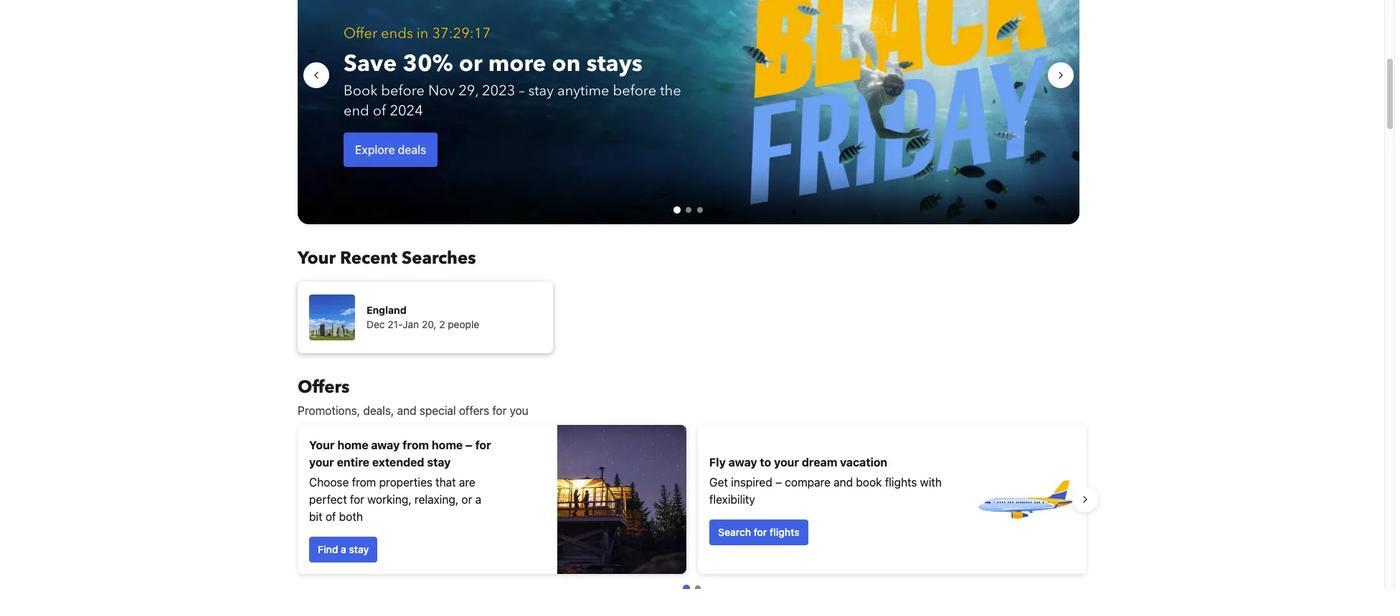 Task type: vqa. For each thing, say whether or not it's contained in the screenshot.
leftmost flights
yes



Task type: locate. For each thing, give the bounding box(es) containing it.
in
[[417, 24, 429, 43]]

home
[[337, 439, 369, 452], [432, 439, 463, 452]]

flights inside fly away to your dream vacation get inspired – compare and book flights with flexibility
[[885, 476, 918, 489]]

2 vertical spatial –
[[776, 476, 782, 489]]

0 vertical spatial –
[[519, 81, 525, 100]]

home up entire
[[337, 439, 369, 452]]

dec
[[367, 319, 385, 331]]

0 horizontal spatial away
[[371, 439, 400, 452]]

choose
[[309, 476, 349, 489]]

1 vertical spatial a
[[341, 544, 346, 556]]

0 vertical spatial progress bar
[[674, 207, 703, 214]]

home down "special"
[[432, 439, 463, 452]]

progress bar
[[674, 207, 703, 214], [683, 586, 701, 590]]

0 horizontal spatial of
[[326, 511, 336, 524]]

2 horizontal spatial stay
[[528, 81, 554, 100]]

1 home from the left
[[337, 439, 369, 452]]

of right end
[[373, 101, 386, 121]]

working,
[[368, 494, 412, 507]]

dream
[[802, 456, 838, 469]]

deals
[[398, 144, 427, 156]]

1 your from the left
[[309, 456, 334, 469]]

before up 2024
[[381, 81, 425, 100]]

away up inspired
[[729, 456, 758, 469]]

of right bit
[[326, 511, 336, 524]]

0 horizontal spatial stay
[[349, 544, 369, 556]]

your up the choose
[[309, 456, 334, 469]]

away
[[371, 439, 400, 452], [729, 456, 758, 469]]

perfect
[[309, 494, 347, 507]]

region
[[286, 420, 1099, 581]]

1 horizontal spatial before
[[613, 81, 657, 100]]

extended
[[372, 456, 425, 469]]

1 horizontal spatial flights
[[885, 476, 918, 489]]

recent
[[340, 247, 398, 271]]

2024
[[390, 101, 423, 121]]

nov
[[428, 81, 455, 100]]

2
[[439, 319, 445, 331]]

for left you
[[493, 405, 507, 418]]

book
[[856, 476, 882, 489]]

0 horizontal spatial and
[[397, 405, 417, 418]]

of inside "offer ends in 37:29:17 save 30% or more on stays book before nov 29, 2023 – stay anytime before the end of 2024"
[[373, 101, 386, 121]]

0 vertical spatial away
[[371, 439, 400, 452]]

0 vertical spatial flights
[[885, 476, 918, 489]]

stay
[[528, 81, 554, 100], [427, 456, 451, 469], [349, 544, 369, 556]]

0 horizontal spatial a
[[341, 544, 346, 556]]

and right deals,
[[397, 405, 417, 418]]

1 vertical spatial and
[[834, 476, 853, 489]]

0 horizontal spatial from
[[352, 476, 376, 489]]

20,
[[422, 319, 437, 331]]

deals on stays image
[[298, 0, 1080, 225]]

0 vertical spatial your
[[298, 247, 336, 271]]

find
[[318, 544, 338, 556]]

and
[[397, 405, 417, 418], [834, 476, 853, 489]]

your recent searches
[[298, 247, 476, 271]]

stay right 'find'
[[349, 544, 369, 556]]

0 vertical spatial of
[[373, 101, 386, 121]]

stay up that
[[427, 456, 451, 469]]

1 before from the left
[[381, 81, 425, 100]]

your inside your home away from home – for your entire extended stay choose from properties that are perfect for working, relaxing, or a bit of both
[[309, 456, 334, 469]]

a
[[475, 494, 482, 507], [341, 544, 346, 556]]

special
[[420, 405, 456, 418]]

away up extended
[[371, 439, 400, 452]]

1 horizontal spatial stay
[[427, 456, 451, 469]]

offer ends in 37:29:17 save 30% or more on stays book before nov 29, 2023 – stay anytime before the end of 2024
[[344, 24, 681, 121]]

flights left with
[[885, 476, 918, 489]]

your
[[298, 247, 336, 271], [309, 439, 335, 452]]

1 vertical spatial stay
[[427, 456, 451, 469]]

2 home from the left
[[432, 439, 463, 452]]

2 your from the left
[[774, 456, 799, 469]]

search
[[718, 527, 751, 539]]

1 horizontal spatial your
[[774, 456, 799, 469]]

before
[[381, 81, 425, 100], [613, 81, 657, 100]]

or inside your home away from home – for your entire extended stay choose from properties that are perfect for working, relaxing, or a bit of both
[[462, 494, 472, 507]]

2 before from the left
[[613, 81, 657, 100]]

0 vertical spatial a
[[475, 494, 482, 507]]

a inside your home away from home – for your entire extended stay choose from properties that are perfect for working, relaxing, or a bit of both
[[475, 494, 482, 507]]

ends
[[381, 24, 413, 43]]

search for flights
[[718, 527, 800, 539]]

of
[[373, 101, 386, 121], [326, 511, 336, 524]]

both
[[339, 511, 363, 524]]

1 vertical spatial of
[[326, 511, 336, 524]]

with
[[921, 476, 942, 489]]

from up extended
[[403, 439, 429, 452]]

stay inside find a stay link
[[349, 544, 369, 556]]

search for flights link
[[710, 520, 809, 546]]

or down are on the bottom left of page
[[462, 494, 472, 507]]

your home away from home – for your entire extended stay choose from properties that are perfect for working, relaxing, or a bit of both
[[309, 439, 491, 524]]

england dec 21-jan 20, 2 people
[[367, 304, 480, 331]]

from down entire
[[352, 476, 376, 489]]

0 horizontal spatial –
[[466, 439, 473, 452]]

a right 'find'
[[341, 544, 346, 556]]

1 horizontal spatial home
[[432, 439, 463, 452]]

1 vertical spatial your
[[309, 439, 335, 452]]

and left book
[[834, 476, 853, 489]]

region containing your home away from home – for your entire extended stay
[[286, 420, 1099, 581]]

37:29:17
[[432, 24, 491, 43]]

– right '2023'
[[519, 81, 525, 100]]

or up '29,'
[[459, 48, 483, 80]]

your left recent
[[298, 247, 336, 271]]

fly
[[710, 456, 726, 469]]

–
[[519, 81, 525, 100], [466, 439, 473, 452], [776, 476, 782, 489]]

1 vertical spatial –
[[466, 439, 473, 452]]

offer
[[344, 24, 378, 43]]

compare
[[785, 476, 831, 489]]

1 horizontal spatial of
[[373, 101, 386, 121]]

stay down more at top left
[[528, 81, 554, 100]]

promotions,
[[298, 405, 360, 418]]

from
[[403, 439, 429, 452], [352, 476, 376, 489]]

your for your home away from home – for your entire extended stay choose from properties that are perfect for working, relaxing, or a bit of both
[[309, 439, 335, 452]]

2 vertical spatial stay
[[349, 544, 369, 556]]

1 horizontal spatial away
[[729, 456, 758, 469]]

0 vertical spatial or
[[459, 48, 483, 80]]

0 vertical spatial and
[[397, 405, 417, 418]]

1 horizontal spatial and
[[834, 476, 853, 489]]

your
[[309, 456, 334, 469], [774, 456, 799, 469]]

or
[[459, 48, 483, 80], [462, 494, 472, 507]]

your down promotions,
[[309, 439, 335, 452]]

flights right the search
[[770, 527, 800, 539]]

1 horizontal spatial a
[[475, 494, 482, 507]]

1 vertical spatial from
[[352, 476, 376, 489]]

flights
[[885, 476, 918, 489], [770, 527, 800, 539]]

– down offers
[[466, 439, 473, 452]]

2 horizontal spatial –
[[776, 476, 782, 489]]

your inside your home away from home – for your entire extended stay choose from properties that are perfect for working, relaxing, or a bit of both
[[309, 439, 335, 452]]

on
[[552, 48, 581, 80]]

away inside your home away from home – for your entire extended stay choose from properties that are perfect for working, relaxing, or a bit of both
[[371, 439, 400, 452]]

0 horizontal spatial home
[[337, 439, 369, 452]]

for right the search
[[754, 527, 767, 539]]

1 vertical spatial flights
[[770, 527, 800, 539]]

0 horizontal spatial before
[[381, 81, 425, 100]]

– right inspired
[[776, 476, 782, 489]]

relaxing,
[[415, 494, 459, 507]]

your right the to
[[774, 456, 799, 469]]

0 horizontal spatial your
[[309, 456, 334, 469]]

and inside offers promotions, deals, and special offers for you
[[397, 405, 417, 418]]

more
[[488, 48, 547, 80]]

a down are on the bottom left of page
[[475, 494, 482, 507]]

for
[[493, 405, 507, 418], [475, 439, 491, 452], [350, 494, 365, 507], [754, 527, 767, 539]]

0 vertical spatial stay
[[528, 81, 554, 100]]

1 vertical spatial away
[[729, 456, 758, 469]]

0 vertical spatial from
[[403, 439, 429, 452]]

1 horizontal spatial –
[[519, 81, 525, 100]]

– inside your home away from home – for your entire extended stay choose from properties that are perfect for working, relaxing, or a bit of both
[[466, 439, 473, 452]]

before down stays
[[613, 81, 657, 100]]

vacation
[[840, 456, 888, 469]]

1 vertical spatial or
[[462, 494, 472, 507]]

save
[[344, 48, 397, 80]]

for up both
[[350, 494, 365, 507]]



Task type: describe. For each thing, give the bounding box(es) containing it.
stays
[[587, 48, 643, 80]]

explore deals link
[[344, 133, 438, 167]]

properties
[[379, 476, 433, 489]]

21-
[[388, 319, 403, 331]]

or inside "offer ends in 37:29:17 save 30% or more on stays book before nov 29, 2023 – stay anytime before the end of 2024"
[[459, 48, 483, 80]]

offers
[[459, 405, 490, 418]]

away inside fly away to your dream vacation get inspired – compare and book flights with flexibility
[[729, 456, 758, 469]]

explore deals
[[355, 144, 427, 156]]

deals,
[[363, 405, 394, 418]]

a photo of a couple standing in front of a cabin in a forest at night image
[[558, 426, 687, 575]]

find a stay link
[[309, 537, 378, 563]]

0 horizontal spatial flights
[[770, 527, 800, 539]]

england
[[367, 304, 407, 316]]

for down offers
[[475, 439, 491, 452]]

you
[[510, 405, 529, 418]]

anytime
[[558, 81, 610, 100]]

people
[[448, 319, 480, 331]]

end
[[344, 101, 369, 121]]

2023
[[482, 81, 516, 100]]

fly away to your dream vacation image
[[975, 450, 1076, 550]]

your for your recent searches
[[298, 247, 336, 271]]

book
[[344, 81, 378, 100]]

offers
[[298, 376, 350, 400]]

1 horizontal spatial from
[[403, 439, 429, 452]]

– inside fly away to your dream vacation get inspired – compare and book flights with flexibility
[[776, 476, 782, 489]]

to
[[760, 456, 772, 469]]

searches
[[402, 247, 476, 271]]

that
[[436, 476, 456, 489]]

flexibility
[[710, 494, 756, 507]]

– inside "offer ends in 37:29:17 save 30% or more on stays book before nov 29, 2023 – stay anytime before the end of 2024"
[[519, 81, 525, 100]]

explore
[[355, 144, 395, 156]]

of inside your home away from home – for your entire extended stay choose from properties that are perfect for working, relaxing, or a bit of both
[[326, 511, 336, 524]]

jan
[[403, 319, 419, 331]]

the
[[660, 81, 681, 100]]

stay inside "offer ends in 37:29:17 save 30% or more on stays book before nov 29, 2023 – stay anytime before the end of 2024"
[[528, 81, 554, 100]]

are
[[459, 476, 476, 489]]

1 vertical spatial progress bar
[[683, 586, 701, 590]]

and inside fly away to your dream vacation get inspired – compare and book flights with flexibility
[[834, 476, 853, 489]]

bit
[[309, 511, 323, 524]]

stay inside your home away from home – for your entire extended stay choose from properties that are perfect for working, relaxing, or a bit of both
[[427, 456, 451, 469]]

29,
[[459, 81, 479, 100]]

for inside offers promotions, deals, and special offers for you
[[493, 405, 507, 418]]

30%
[[403, 48, 453, 80]]

your inside fly away to your dream vacation get inspired – compare and book flights with flexibility
[[774, 456, 799, 469]]

find a stay
[[318, 544, 369, 556]]

fly away to your dream vacation get inspired – compare and book flights with flexibility
[[710, 456, 942, 507]]

inspired
[[731, 476, 773, 489]]

offers promotions, deals, and special offers for you
[[298, 376, 529, 418]]

entire
[[337, 456, 370, 469]]

get
[[710, 476, 728, 489]]



